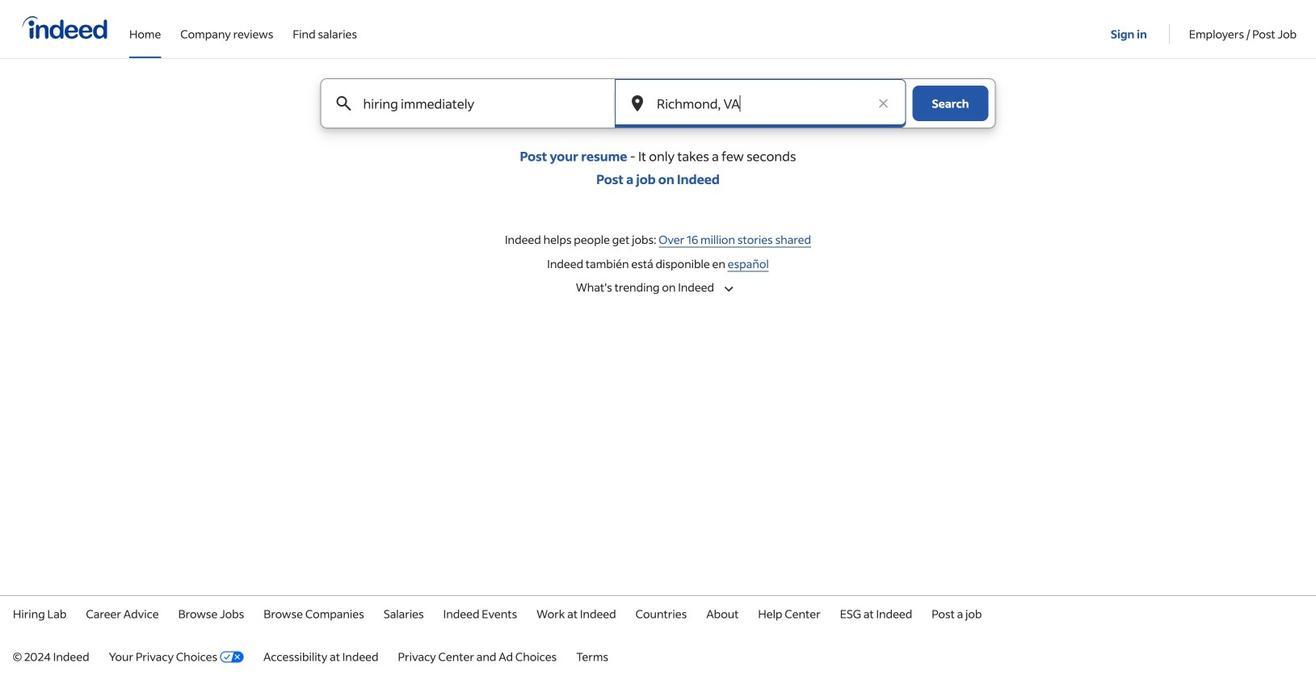 Task type: vqa. For each thing, say whether or not it's contained in the screenshot.
part time element
no



Task type: locate. For each thing, give the bounding box(es) containing it.
clear location input image
[[876, 95, 892, 112]]

None search field
[[308, 78, 1009, 148]]

main content
[[0, 78, 1317, 299]]

search: Job title, keywords, or company text field
[[360, 79, 587, 128]]

section
[[0, 224, 1317, 280]]

Edit location text field
[[654, 79, 868, 128]]



